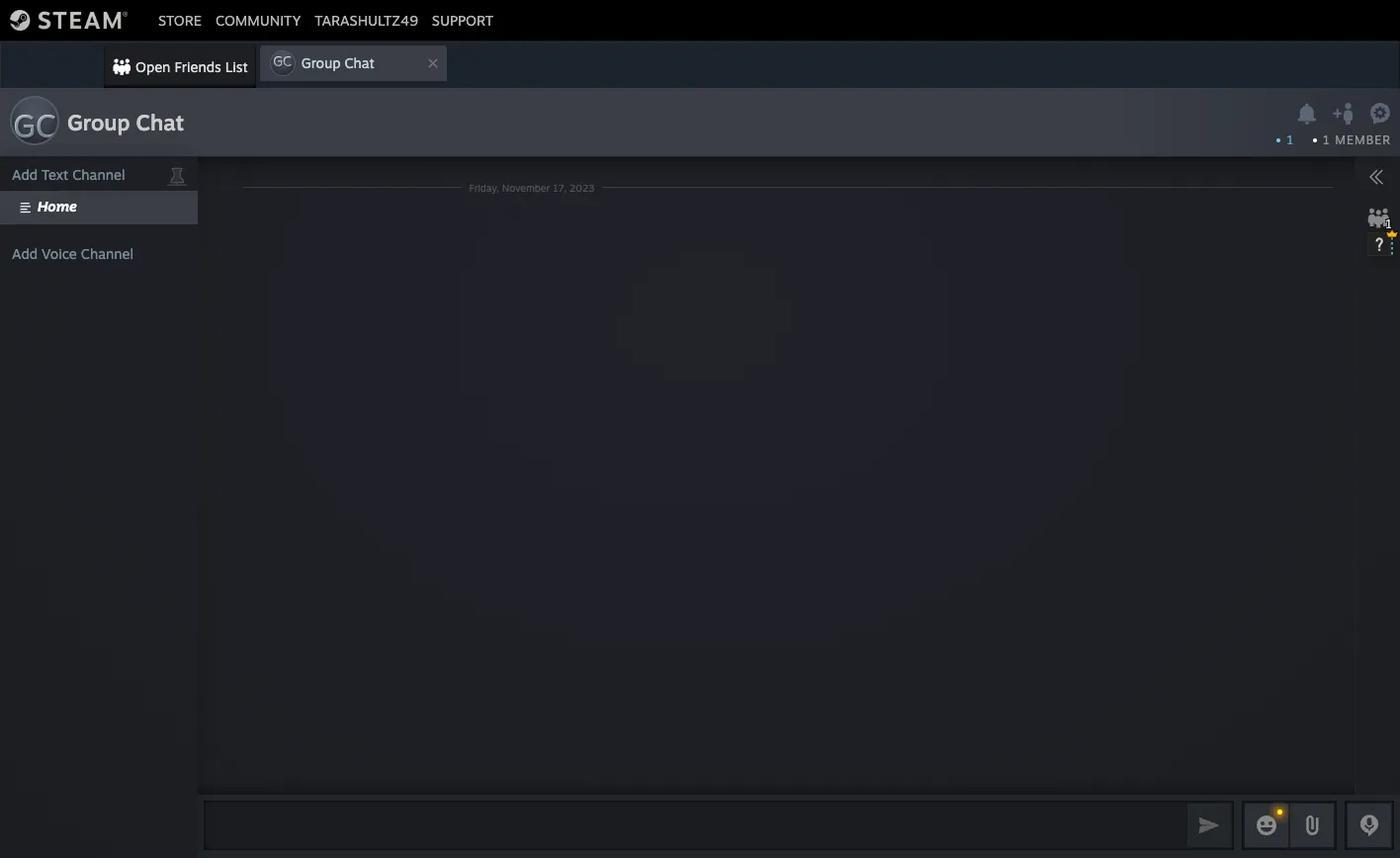 Task type: locate. For each thing, give the bounding box(es) containing it.
gc inside gc group chat
[[273, 52, 292, 69]]

store link
[[151, 11, 209, 28]]

channel right text
[[72, 166, 125, 183]]

gc group chat
[[273, 52, 375, 71]]

0 vertical spatial chat
[[345, 54, 375, 71]]

2 1 from the left
[[1324, 133, 1331, 147]]

create new voice channel image
[[12, 242, 32, 262]]

0 horizontal spatial gc
[[13, 106, 56, 145]]

group
[[301, 54, 341, 71], [67, 109, 130, 136]]

text
[[42, 166, 68, 183]]

group down tarashultz49 link
[[301, 54, 341, 71]]

0 horizontal spatial group
[[67, 109, 130, 136]]

0 horizontal spatial 1
[[1287, 133, 1294, 147]]

group chat
[[67, 109, 184, 136]]

channel right voice
[[81, 245, 134, 262]]

1 horizontal spatial gc
[[273, 52, 292, 69]]

channel for add text channel
[[72, 166, 125, 183]]

chat down tarashultz49 link
[[345, 54, 375, 71]]

community
[[216, 11, 301, 28]]

1 left 1 member
[[1287, 133, 1294, 147]]

manage group chat settings image
[[1370, 103, 1395, 128]]

0 vertical spatial add
[[12, 166, 38, 183]]

1 horizontal spatial 1
[[1324, 133, 1331, 147]]

chat up unpin channel list image
[[136, 109, 184, 136]]

send special image
[[1301, 814, 1324, 838]]

november
[[502, 182, 550, 193]]

group up add text channel
[[67, 109, 130, 136]]

gc up create new text channel image
[[13, 106, 56, 145]]

list
[[225, 58, 248, 75]]

manage notification settings image
[[1295, 103, 1320, 125]]

channel for add voice channel
[[81, 245, 134, 262]]

community link
[[209, 11, 308, 28]]

add left voice
[[12, 245, 38, 262]]

17,
[[553, 182, 567, 193]]

add left text
[[12, 166, 38, 183]]

gc
[[273, 52, 292, 69], [13, 106, 56, 145]]

0 horizontal spatial chat
[[136, 109, 184, 136]]

0 vertical spatial channel
[[72, 166, 125, 183]]

0 vertical spatial gc
[[273, 52, 292, 69]]

create new text channel image
[[12, 163, 32, 183]]

1 vertical spatial add
[[12, 245, 38, 262]]

gc right list
[[273, 52, 292, 69]]

1 for 1
[[1287, 133, 1294, 147]]

1 horizontal spatial group
[[301, 54, 341, 71]]

1
[[1287, 133, 1294, 147], [1324, 133, 1331, 147]]

store
[[158, 11, 202, 28]]

None text field
[[204, 801, 1183, 851]]

support link
[[425, 11, 501, 28]]

chat inside gc group chat
[[345, 54, 375, 71]]

1 vertical spatial channel
[[81, 245, 134, 262]]

channel
[[72, 166, 125, 183], [81, 245, 134, 262]]

0 vertical spatial group
[[301, 54, 341, 71]]

1 vertical spatial gc
[[13, 106, 56, 145]]

add
[[12, 166, 38, 183], [12, 245, 38, 262]]

2 add from the top
[[12, 245, 38, 262]]

1 horizontal spatial chat
[[345, 54, 375, 71]]

submit image
[[1197, 813, 1223, 838]]

expand member list image
[[1369, 169, 1385, 185]]

1 left member
[[1324, 133, 1331, 147]]

1 add from the top
[[12, 166, 38, 183]]

chat
[[345, 54, 375, 71], [136, 109, 184, 136]]

1 1 from the left
[[1287, 133, 1294, 147]]



Task type: describe. For each thing, give the bounding box(es) containing it.
open friends list
[[136, 58, 248, 75]]

group inside gc group chat
[[301, 54, 341, 71]]

1 member
[[1324, 133, 1392, 147]]

gc for gc
[[13, 106, 56, 145]]

close this tab image
[[423, 57, 443, 69]]

add voice channel
[[12, 245, 134, 262]]

friday,
[[469, 182, 499, 193]]

friends
[[174, 58, 221, 75]]

friday, november 17, 2023
[[469, 182, 595, 193]]

invite a friend to this group chat image
[[1332, 101, 1358, 126]]

1 vertical spatial chat
[[136, 109, 184, 136]]

support
[[432, 11, 494, 28]]

tarashultz49 link
[[308, 11, 425, 28]]

open
[[136, 58, 171, 75]]

voice
[[42, 245, 77, 262]]

add for add text channel
[[12, 166, 38, 183]]

gc for gc group chat
[[273, 52, 292, 69]]

home
[[38, 198, 77, 215]]

add text channel
[[12, 166, 125, 183]]

1 for 1 member
[[1324, 133, 1331, 147]]

2023
[[570, 182, 595, 193]]

tarashultz49
[[315, 11, 418, 28]]

unpin channel list image
[[164, 161, 190, 187]]

member
[[1336, 133, 1392, 147]]

1 vertical spatial group
[[67, 109, 130, 136]]

add for add voice channel
[[12, 245, 38, 262]]



Task type: vqa. For each thing, say whether or not it's contained in the screenshot.
Manage notification settings icon
yes



